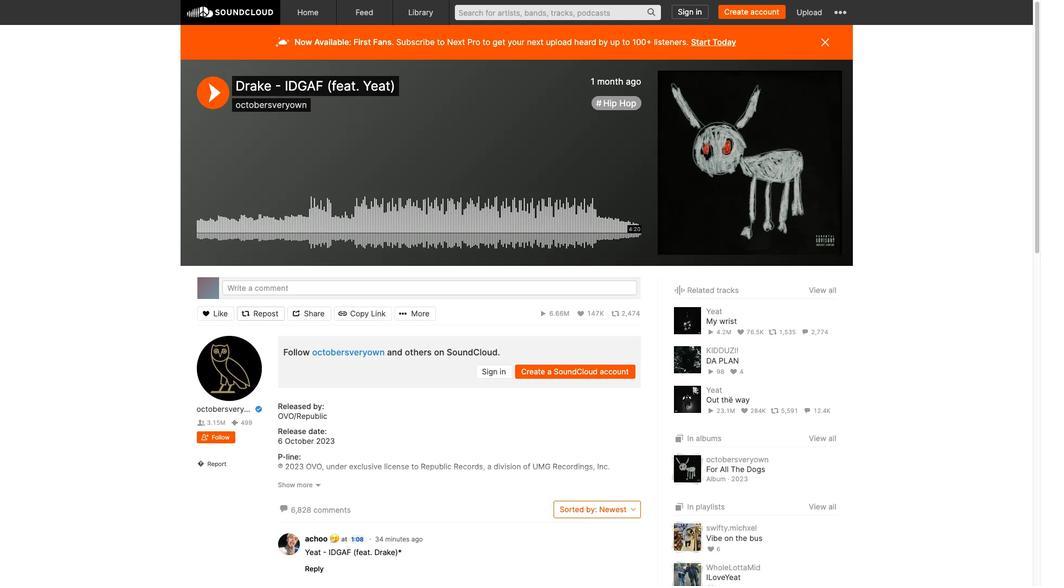 Task type: vqa. For each thing, say whether or not it's contained in the screenshot.
2nd In from the bottom
yes



Task type: locate. For each thing, give the bounding box(es) containing it.
1 vertical spatial (feat.
[[354, 547, 373, 557]]

1 horizontal spatial idgaf
[[329, 547, 352, 557]]

create account button
[[719, 5, 787, 19]]

upload
[[797, 8, 823, 17]]

- down achoo 🤧 "link"
[[323, 547, 327, 557]]

account left upload
[[751, 7, 780, 16]]

republic
[[421, 462, 452, 471]]

0 vertical spatial -
[[275, 78, 281, 94]]

0 horizontal spatial 6
[[278, 437, 283, 446]]

october
[[285, 437, 314, 446]]

follow for follow
[[212, 434, 230, 441]]

0 horizontal spatial sign in
[[482, 367, 506, 376]]

records,
[[454, 462, 486, 471]]

1 vertical spatial by:
[[587, 504, 598, 514]]

1 vertical spatial yeat link
[[707, 385, 723, 394]]

to right license
[[412, 462, 419, 471]]

1 horizontal spatial ago
[[626, 76, 642, 87]]

division
[[494, 462, 521, 471]]

feed
[[356, 8, 374, 17]]

view all
[[810, 285, 837, 295], [810, 434, 837, 443], [810, 502, 837, 511]]

0 horizontal spatial a
[[488, 462, 492, 471]]

0 horizontal spatial on
[[434, 347, 445, 358]]

wholelottamid
[[707, 563, 761, 572]]

follow for follow octobersveryown and others on soundcloud.
[[284, 347, 310, 358]]

by: up ovo/republic on the left bottom of page
[[313, 401, 324, 411]]

0 horizontal spatial -
[[275, 78, 281, 94]]

1 view from the top
[[810, 285, 827, 295]]

0 vertical spatial a
[[548, 367, 552, 376]]

achoo 🤧 at 1:08 · 34 minutes ago
[[305, 534, 423, 543]]

147k
[[588, 309, 604, 317]]

octobersveryown link up 3.15m
[[197, 404, 259, 414]]

1 yeat link from the top
[[707, 307, 723, 316]]

yeat inside yeat out thë way
[[707, 385, 723, 394]]

1 vertical spatial -
[[323, 547, 327, 557]]

0 horizontal spatial follow
[[212, 434, 230, 441]]

yeat up out
[[707, 385, 723, 394]]

track stats element
[[436, 306, 641, 320], [707, 326, 837, 338], [707, 366, 837, 378], [707, 405, 837, 417]]

octobersveryown link up the
[[707, 455, 769, 464]]

0 vertical spatial in
[[696, 7, 703, 16]]

yeat down the achoo
[[305, 547, 321, 557]]

2 view all from the top
[[810, 434, 837, 443]]

4.2m
[[717, 329, 732, 336]]

soundcloud
[[554, 367, 598, 376]]

recordings,
[[553, 462, 596, 471]]

1 horizontal spatial sign
[[679, 7, 694, 16]]

yeat
[[707, 307, 723, 316], [707, 385, 723, 394], [305, 547, 321, 557]]

2 in from the top
[[688, 502, 694, 511]]

0 vertical spatial account
[[751, 7, 780, 16]]

2023 down line:
[[285, 462, 304, 471]]

2 all from the top
[[829, 434, 837, 443]]

octobersveryown's avatar element
[[197, 336, 262, 401]]

147k link
[[577, 309, 604, 318]]

fans.
[[373, 37, 394, 47]]

sign in button for create account
[[673, 5, 709, 19]]

3.15m
[[207, 419, 226, 427]]

0 vertical spatial yeat link
[[707, 307, 723, 316]]

start
[[692, 37, 711, 47]]

report link
[[197, 460, 262, 472]]

in
[[696, 7, 703, 16], [500, 367, 506, 376]]

at
[[341, 535, 348, 543]]

0 vertical spatial by:
[[313, 401, 324, 411]]

0 vertical spatial yeat
[[707, 307, 723, 316]]

out thë way element
[[674, 386, 701, 413]]

set image
[[674, 501, 686, 514]]

octobersveryown inside drake - idgaf (feat. yeat) octobersveryown
[[236, 99, 307, 110]]

octobersveryown down drake
[[236, 99, 307, 110]]

release
[[278, 427, 307, 436]]

2023 inside octobersveryown for all the dogs album · 2023
[[732, 475, 749, 483]]

- inside drake - idgaf (feat. yeat) octobersveryown
[[275, 78, 281, 94]]

sign in button for create a soundcloud account
[[476, 365, 513, 379]]

1 vertical spatial all
[[829, 434, 837, 443]]

idgaf down now
[[285, 78, 324, 94]]

Write a comment text field
[[222, 281, 637, 295]]

in down soundcloud. on the bottom left of the page
[[500, 367, 506, 376]]

more
[[412, 309, 430, 318]]

1 vertical spatial sign in
[[482, 367, 506, 376]]

account inside create account button
[[751, 7, 780, 16]]

in up start
[[696, 7, 703, 16]]

0 horizontal spatial ago
[[412, 535, 423, 543]]

3 view all from the top
[[810, 502, 837, 511]]

on down swifty.michxel
[[725, 533, 734, 542]]

follow down 3.15m
[[212, 434, 230, 441]]

octobersveryown link
[[236, 99, 307, 110], [312, 347, 385, 358], [197, 404, 259, 414], [707, 455, 769, 464]]

kidduzi! link
[[707, 346, 739, 355]]

next
[[447, 37, 466, 47]]

0 vertical spatial sign in button
[[673, 5, 709, 19]]

drake - idgaf (feat. yeat) element
[[658, 71, 843, 255]]

0 vertical spatial sign
[[679, 7, 694, 16]]

0 vertical spatial all
[[829, 285, 837, 295]]

2 vertical spatial view
[[810, 502, 827, 511]]

2023 down date:
[[316, 437, 335, 446]]

a left division
[[488, 462, 492, 471]]

1 vertical spatial yeat
[[707, 385, 723, 394]]

2 yeat link from the top
[[707, 385, 723, 394]]

account inside create a soundcloud account button
[[600, 367, 629, 376]]

1 horizontal spatial create
[[725, 7, 749, 16]]

3 view from the top
[[810, 502, 827, 511]]

da plan link
[[707, 356, 740, 366]]

track stats element containing 98
[[707, 366, 837, 378]]

1 horizontal spatial follow
[[284, 347, 310, 358]]

0 vertical spatial follow
[[284, 347, 310, 358]]

track stats element containing 4.2m
[[707, 326, 837, 338]]

(feat. down achoo 🤧 at 1:08 · 34 minutes ago
[[354, 547, 373, 557]]

4 link
[[730, 368, 744, 375]]

6 down vibe
[[717, 545, 721, 553]]

way
[[736, 395, 750, 404]]

sign in button down soundcloud. on the bottom left of the page
[[476, 365, 513, 379]]

wholelottamid iloveyeat
[[707, 563, 761, 582]]

octobersveryown link down drake
[[236, 99, 307, 110]]

0 horizontal spatial idgaf
[[285, 78, 324, 94]]

1 vertical spatial 2023
[[285, 462, 304, 471]]

create left soundcloud
[[522, 367, 546, 376]]

1 horizontal spatial account
[[751, 7, 780, 16]]

a inside p-line: ℗ 2023 ovo, under exclusive license to republic records, a division of umg recordings, inc.
[[488, 462, 492, 471]]

related tracks
[[688, 285, 739, 295]]

(feat.
[[327, 78, 360, 94], [354, 547, 373, 557]]

1:08 link
[[349, 535, 366, 544]]

in albums
[[688, 434, 722, 443]]

now
[[295, 37, 312, 47]]

0 vertical spatial in
[[688, 434, 694, 443]]

0 vertical spatial on
[[434, 347, 445, 358]]

- right drake
[[275, 78, 281, 94]]

1 horizontal spatial -
[[323, 547, 327, 557]]

idgaf inside drake - idgaf (feat. yeat) octobersveryown
[[285, 78, 324, 94]]

by: right sorted
[[587, 504, 598, 514]]

yeat)
[[363, 78, 395, 94]]

·
[[370, 535, 372, 543]]

idgaf
[[285, 78, 324, 94], [329, 547, 352, 557]]

drake
[[236, 78, 272, 94]]

3 all from the top
[[829, 502, 837, 511]]

newest
[[600, 504, 627, 514]]

2 vertical spatial all
[[829, 502, 837, 511]]

sorted by: newest
[[560, 504, 627, 514]]

start today link
[[692, 37, 737, 47]]

create for create a soundcloud account
[[522, 367, 546, 376]]

1 vertical spatial 6
[[717, 545, 721, 553]]

1 vertical spatial ago
[[412, 535, 423, 543]]

1 vertical spatial view
[[810, 434, 827, 443]]

reply link
[[305, 564, 324, 573]]

6,828
[[291, 505, 312, 514]]

the
[[736, 533, 748, 542]]

sign in up start
[[679, 7, 703, 16]]

98
[[717, 368, 725, 375]]

(feat. left yeat)
[[327, 78, 360, 94]]

1 view all from the top
[[810, 285, 837, 295]]

hop
[[620, 98, 637, 109]]

1 vertical spatial a
[[488, 462, 492, 471]]

(feat. inside drake - idgaf (feat. yeat) octobersveryown
[[327, 78, 360, 94]]

in right set icon
[[688, 502, 694, 511]]

None search field
[[450, 0, 667, 24]]

0 horizontal spatial sign in button
[[476, 365, 513, 379]]

1 horizontal spatial 2023
[[316, 437, 335, 446]]

1 all from the top
[[829, 285, 837, 295]]

(feat. for drake)*
[[354, 547, 373, 557]]

create for create account
[[725, 7, 749, 16]]

follow down share popup button in the bottom left of the page
[[284, 347, 310, 358]]

0 vertical spatial 2023
[[316, 437, 335, 446]]

more
[[297, 481, 313, 489]]

ago right minutes
[[412, 535, 423, 543]]

1 vertical spatial in
[[500, 367, 506, 376]]

5,591
[[782, 407, 799, 415]]

0 vertical spatial sign in
[[679, 7, 703, 16]]

1 horizontal spatial sign in
[[679, 7, 703, 16]]

p-
[[278, 452, 286, 461]]

1 vertical spatial idgaf
[[329, 547, 352, 557]]

account right soundcloud
[[600, 367, 629, 376]]

yeat up my
[[707, 307, 723, 316]]

follow inside button
[[212, 434, 230, 441]]

6 up p-
[[278, 437, 283, 446]]

in
[[688, 434, 694, 443], [688, 502, 694, 511]]

a left soundcloud
[[548, 367, 552, 376]]

1 vertical spatial in
[[688, 502, 694, 511]]

🤧
[[330, 534, 340, 543]]

2 vertical spatial view all
[[810, 502, 837, 511]]

1 in from the top
[[688, 434, 694, 443]]

for all the dogs link
[[707, 465, 766, 475]]

23.1m
[[717, 407, 736, 415]]

0 horizontal spatial account
[[600, 367, 629, 376]]

0 horizontal spatial 2023
[[285, 462, 304, 471]]

1 horizontal spatial 6
[[717, 545, 721, 553]]

iloveyeat element
[[674, 563, 701, 586]]

sign in button up start
[[673, 5, 709, 19]]

yeat link up out
[[707, 385, 723, 394]]

6 inside release date: 6 october 2023
[[278, 437, 283, 446]]

next
[[527, 37, 544, 47]]

0 vertical spatial view all
[[810, 285, 837, 295]]

out thë way link
[[707, 395, 750, 405]]

release date: 6 october 2023
[[278, 427, 335, 446]]

on inside swifty.michxel vibe on the bus 6
[[725, 533, 734, 542]]

1 horizontal spatial in
[[696, 7, 703, 16]]

1 vertical spatial on
[[725, 533, 734, 542]]

yeat link up my
[[707, 307, 723, 316]]

1 vertical spatial create
[[522, 367, 546, 376]]

octobersveryown
[[236, 99, 307, 110], [312, 347, 385, 358], [197, 404, 259, 414], [707, 455, 769, 464]]

sign down soundcloud. on the bottom left of the page
[[482, 367, 498, 376]]

0 horizontal spatial sign
[[482, 367, 498, 376]]

0 horizontal spatial in
[[500, 367, 506, 376]]

0 vertical spatial idgaf
[[285, 78, 324, 94]]

6,828 comments
[[291, 505, 351, 514]]

2023 down the
[[732, 475, 749, 483]]

ago up hop
[[626, 76, 642, 87]]

account
[[751, 7, 780, 16], [600, 367, 629, 376]]

by: for sorted
[[587, 504, 598, 514]]

1 vertical spatial follow
[[212, 434, 230, 441]]

show more
[[278, 481, 313, 489]]

yeat - idgaf (feat. drake)*
[[305, 547, 402, 557]]

released
[[278, 401, 311, 411]]

yeat inside yeat my wrist
[[707, 307, 723, 316]]

all
[[829, 285, 837, 295], [829, 434, 837, 443], [829, 502, 837, 511]]

2023 inside p-line: ℗ 2023 ovo, under exclusive license to republic records, a division of umg recordings, inc.
[[285, 462, 304, 471]]

achoo 🤧's avatar element
[[278, 533, 300, 555]]

to left get
[[483, 37, 491, 47]]

yeat my wrist
[[707, 307, 738, 326]]

1 horizontal spatial a
[[548, 367, 552, 376]]

1 horizontal spatial on
[[725, 533, 734, 542]]

1 horizontal spatial by:
[[587, 504, 598, 514]]

0 vertical spatial create
[[725, 7, 749, 16]]

by:
[[313, 401, 324, 411], [587, 504, 598, 514]]

sign up listeners.
[[679, 7, 694, 16]]

in right set image
[[688, 434, 694, 443]]

0 vertical spatial 6
[[278, 437, 283, 446]]

0 horizontal spatial by:
[[313, 401, 324, 411]]

create up 'today'
[[725, 7, 749, 16]]

1 vertical spatial sign in button
[[476, 365, 513, 379]]

1 vertical spatial sign
[[482, 367, 498, 376]]

6 inside swifty.michxel vibe on the bus 6
[[717, 545, 721, 553]]

1 vertical spatial view all
[[810, 434, 837, 443]]

0 vertical spatial view
[[810, 285, 827, 295]]

by: inside released by: ovo/republic
[[313, 401, 324, 411]]

idgaf down at
[[329, 547, 352, 557]]

track stats element containing 23.1m
[[707, 405, 837, 417]]

view for my wrist
[[810, 285, 827, 295]]

284k
[[751, 407, 767, 415]]

in for create account
[[696, 7, 703, 16]]

to inside p-line: ℗ 2023 ovo, under exclusive license to republic records, a division of umg recordings, inc.
[[412, 462, 419, 471]]

1 horizontal spatial sign in button
[[673, 5, 709, 19]]

0 horizontal spatial create
[[522, 367, 546, 376]]

- for drake
[[275, 78, 281, 94]]

get
[[493, 37, 506, 47]]

2 horizontal spatial 2023
[[732, 475, 749, 483]]

exclusive
[[349, 462, 382, 471]]

5,591 link
[[771, 407, 799, 415]]

2 vertical spatial yeat
[[305, 547, 321, 557]]

sign in down soundcloud. on the bottom left of the page
[[482, 367, 506, 376]]

-
[[275, 78, 281, 94], [323, 547, 327, 557]]

0 vertical spatial (feat.
[[327, 78, 360, 94]]

vibe
[[707, 533, 723, 542]]

in playlists
[[688, 502, 725, 511]]

copy link
[[350, 309, 386, 318]]

on right others
[[434, 347, 445, 358]]

1 vertical spatial account
[[600, 367, 629, 376]]

sign for create a soundcloud account
[[482, 367, 498, 376]]

in for in playlists
[[688, 502, 694, 511]]

2 vertical spatial 2023
[[732, 475, 749, 483]]

like button
[[197, 306, 235, 320]]

2,474 link
[[611, 309, 641, 318]]

view all for vibe on the bus
[[810, 502, 837, 511]]



Task type: describe. For each thing, give the bounding box(es) containing it.
soundcloud.
[[447, 347, 501, 358]]

like
[[214, 309, 228, 318]]

100+
[[633, 37, 652, 47]]

subscribe
[[397, 37, 435, 47]]

idgaf for drake
[[285, 78, 324, 94]]

76.5k
[[747, 329, 764, 336]]

all for my wrist
[[829, 285, 837, 295]]

follow octobersveryown and others on soundcloud.
[[284, 347, 501, 358]]

12.4k
[[814, 407, 831, 415]]

track stats element containing 6.66m
[[436, 306, 641, 320]]

share button
[[288, 306, 331, 320]]

swifty.michxel vibe on the bus 6
[[707, 523, 763, 553]]

heard
[[575, 37, 597, 47]]

swifty.michxel link
[[707, 523, 758, 533]]

bus
[[750, 533, 763, 542]]

sign in for create a soundcloud account
[[482, 367, 506, 376]]

comment image
[[278, 504, 290, 515]]

comments
[[314, 505, 351, 514]]

0 vertical spatial ago
[[626, 76, 642, 87]]

link
[[371, 309, 386, 318]]

sorted
[[560, 504, 585, 514]]

octobersveryown up 3.15m
[[197, 404, 259, 414]]

yeat link for out
[[707, 385, 723, 394]]

octobersveryown for all the dogs album · 2023
[[707, 455, 769, 483]]

to left next
[[437, 37, 445, 47]]

6 link
[[707, 545, 721, 553]]

library link
[[393, 0, 450, 25]]

my wrist element
[[674, 307, 701, 334]]

today
[[713, 37, 737, 47]]

12.4k link
[[804, 407, 831, 415]]

your
[[508, 37, 525, 47]]

create a soundcloud account button
[[516, 365, 636, 379]]

track stats element for kidduzi! da plan
[[707, 366, 837, 378]]

kidduzi!
[[707, 346, 739, 355]]

yeat for out thë way
[[707, 385, 723, 394]]

share
[[304, 309, 325, 318]]

499 link
[[231, 419, 252, 427]]

dogs
[[747, 465, 766, 474]]

in for in albums
[[688, 434, 694, 443]]

76.5k link
[[737, 329, 764, 336]]

pro
[[468, 37, 481, 47]]

1:08
[[351, 535, 364, 543]]

related
[[688, 285, 715, 295]]

view all for my wrist
[[810, 285, 837, 295]]

idgaf for yeat
[[329, 547, 352, 557]]

track stats element for yeat my wrist
[[707, 326, 837, 338]]

octobersveryown link down copy
[[312, 347, 385, 358]]

1,535 link
[[769, 329, 797, 336]]

34
[[375, 535, 384, 543]]

by: for released
[[313, 401, 324, 411]]

more button
[[395, 306, 436, 320]]

p-line: ℗ 2023 ovo, under exclusive license to republic records, a division of umg recordings, inc.
[[278, 452, 611, 471]]

yeat for my wrist
[[707, 307, 723, 316]]

copy
[[350, 309, 369, 318]]

album ·
[[707, 475, 730, 483]]

wholelottamid link
[[707, 563, 761, 572]]

swifty.michxel
[[707, 523, 758, 533]]

all for vibe on the bus
[[829, 502, 837, 511]]

follow button
[[197, 432, 235, 443]]

2,774
[[812, 329, 829, 336]]

and
[[387, 347, 403, 358]]

sign in for create account
[[679, 7, 703, 16]]

feed link
[[337, 0, 393, 25]]

sound image
[[674, 284, 686, 297]]

set image
[[674, 432, 686, 445]]

2023 inside release date: 6 october 2023
[[316, 437, 335, 446]]

inc.
[[598, 462, 611, 471]]

for all the dogs element
[[674, 455, 701, 483]]

home link
[[280, 0, 337, 25]]

a inside button
[[548, 367, 552, 376]]

octobersveryown down copy
[[312, 347, 385, 358]]

show
[[278, 481, 295, 489]]

in for create a soundcloud account
[[500, 367, 506, 376]]

(feat. for yeat)
[[327, 78, 360, 94]]

Search search field
[[455, 5, 662, 20]]

umg
[[533, 462, 551, 471]]

sign for create account
[[679, 7, 694, 16]]

by
[[599, 37, 609, 47]]

ovo,
[[306, 462, 324, 471]]

playlists
[[696, 502, 725, 511]]

achoo 🤧 link
[[305, 534, 340, 543]]

hip hop link
[[592, 96, 642, 110]]

da plan element
[[674, 346, 701, 374]]

repost button
[[237, 306, 285, 320]]

line:
[[286, 452, 301, 461]]

499
[[241, 419, 252, 427]]

2 view from the top
[[810, 434, 827, 443]]

track stats element for yeat out thë way
[[707, 405, 837, 417]]

3.15m link
[[197, 419, 226, 427]]

for
[[707, 465, 718, 474]]

my
[[707, 316, 718, 326]]

octobersveryown up the
[[707, 455, 769, 464]]

my wrist link
[[707, 316, 738, 326]]

ago inside achoo 🤧 at 1:08 · 34 minutes ago
[[412, 535, 423, 543]]

released by: ovo/republic
[[278, 401, 328, 421]]

iloveyeat link
[[707, 572, 741, 582]]

to right up
[[623, 37, 631, 47]]

- for yeat
[[323, 547, 327, 557]]

home
[[298, 8, 319, 17]]

repost
[[254, 309, 279, 318]]

da
[[707, 356, 717, 365]]

hip hop
[[604, 98, 637, 109]]

view for vibe on the bus
[[810, 502, 827, 511]]

vibe on the bus element
[[674, 524, 701, 551]]

upload
[[546, 37, 572, 47]]

ovo/republic
[[278, 411, 328, 421]]

report
[[208, 460, 227, 468]]

show more link
[[278, 481, 641, 490]]

kidduzi! da plan
[[707, 346, 740, 365]]

yeat link for my
[[707, 307, 723, 316]]

achoo
[[305, 534, 328, 543]]

4
[[740, 368, 744, 375]]



